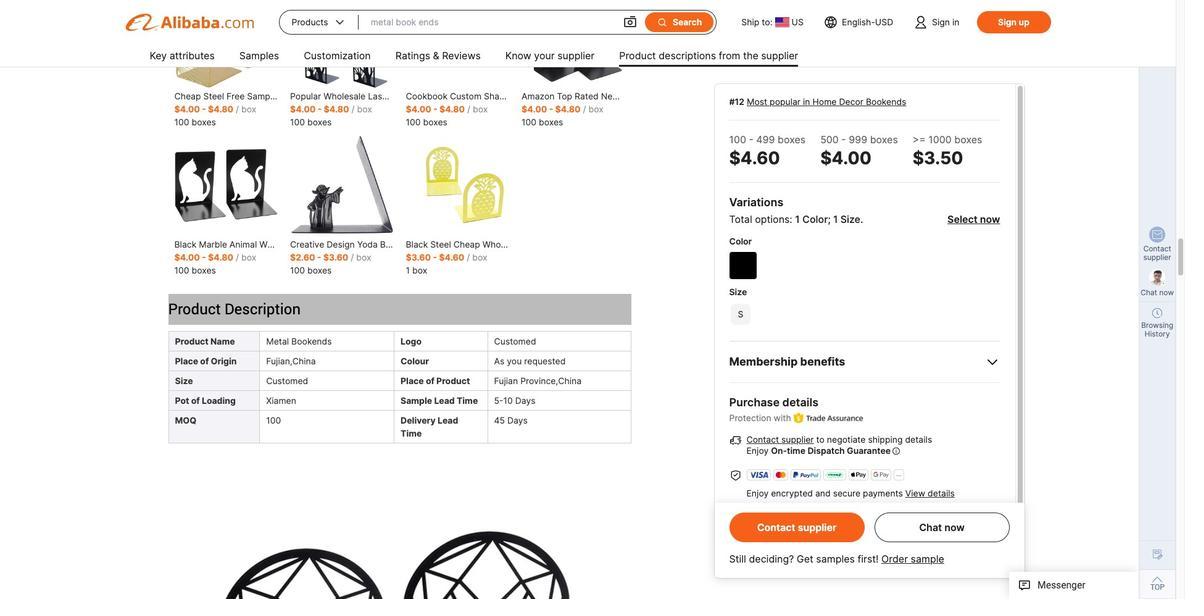 Task type: vqa. For each thing, say whether or not it's contained in the screenshot.
40
no



Task type: locate. For each thing, give the bounding box(es) containing it.
enjoy for enjoy encrypted and secure payments view details
[[747, 488, 769, 499]]

1 inside $3.60 - $4.60 / box 1 box
[[406, 265, 410, 275]]

view right products.
[[979, 514, 999, 525]]

sign left up
[[999, 17, 1017, 27]]

secure
[[834, 488, 861, 499]]

product descriptions from the supplier
[[620, 49, 799, 62]]

100 inside $2.60 - $3.60 / box 100 boxes
[[290, 265, 305, 275]]

lead for sample
[[434, 395, 455, 406]]

1 vertical spatial view
[[979, 514, 999, 525]]

refunds
[[792, 514, 823, 525]]

place
[[175, 356, 198, 366], [401, 376, 424, 386]]

size up s
[[730, 287, 748, 297]]

1 vertical spatial size
[[730, 287, 748, 297]]

supplier
[[558, 49, 595, 62], [762, 49, 799, 62], [1144, 253, 1172, 262], [782, 434, 814, 445], [798, 521, 837, 534]]

lead down place of product
[[434, 395, 455, 406]]

0 horizontal spatial size
[[175, 376, 193, 386]]

1 horizontal spatial chat now
[[1141, 288, 1175, 297]]

2 vertical spatial now
[[945, 521, 965, 534]]

/
[[236, 104, 239, 114], [352, 104, 355, 114], [468, 104, 471, 114], [583, 104, 587, 114], [236, 252, 239, 263], [351, 252, 354, 263], [467, 252, 470, 263]]

2 horizontal spatial 1
[[834, 213, 839, 225]]

as
[[495, 356, 505, 366]]

1 vertical spatial now
[[1160, 288, 1175, 297]]

$4.80 down attributes
[[208, 104, 234, 114]]

metal book ends text field
[[371, 11, 611, 33]]

>= 1000 boxes $3.50
[[913, 133, 983, 169]]

in
[[953, 17, 960, 27], [804, 96, 811, 107]]

in left sign up
[[953, 17, 960, 27]]

size right the ;
[[841, 213, 861, 225]]

chat now
[[1141, 288, 1175, 297], [920, 521, 965, 534]]

days
[[866, 514, 885, 525]]

products.
[[938, 514, 977, 525]]

the
[[744, 49, 759, 62]]

boxes inside 100 - 499 boxes $4.60
[[778, 133, 806, 146]]

payments
[[864, 488, 904, 499]]

0 vertical spatial place
[[175, 356, 198, 366]]

500
[[821, 133, 839, 146]]

$2.60
[[290, 252, 315, 263]]

of up sample lead time
[[426, 376, 435, 386]]

1 vertical spatial $4.60
[[439, 252, 465, 263]]

$3.60 inside $3.60 - $4.60 / box 1 box
[[406, 252, 431, 263]]

bookends right decor
[[867, 96, 907, 107]]

view up receiving
[[906, 488, 926, 499]]

sample
[[401, 395, 432, 406]]

$3.60 - $4.60 / box 1 box
[[406, 252, 488, 275]]

enjoy up eligible
[[747, 488, 769, 499]]

chat
[[1141, 288, 1158, 297], [920, 521, 943, 534]]

now
[[981, 213, 1001, 225], [1160, 288, 1175, 297], [945, 521, 965, 534]]

1 vertical spatial color
[[730, 236, 752, 246]]

product description
[[168, 302, 301, 318]]

encrypted
[[772, 488, 813, 499]]

0 vertical spatial chat
[[1141, 288, 1158, 297]]

0 horizontal spatial 1
[[406, 265, 410, 275]]

days
[[516, 395, 536, 406], [508, 415, 528, 426]]

1 vertical spatial lead
[[438, 415, 459, 426]]

0 horizontal spatial sign
[[933, 17, 951, 27]]

to
[[817, 434, 825, 445]]

of left origin
[[200, 356, 209, 366]]

customed down 'fujian,china'
[[266, 376, 308, 386]]

- inside 100 - 499 boxes $4.60
[[750, 133, 754, 146]]

select now
[[948, 213, 1001, 225]]

moq
[[175, 415, 197, 426]]

product for product description
[[168, 302, 221, 318]]

product up place of origin
[[175, 336, 209, 347]]

1 for ;
[[834, 213, 839, 225]]

size up pot
[[175, 376, 193, 386]]

details down eligible
[[747, 528, 774, 538]]

0 horizontal spatial chat
[[920, 521, 943, 534]]

0 vertical spatial chat now
[[1141, 288, 1175, 297]]

$4.80 down know your supplier link
[[556, 104, 581, 114]]

details inside view details
[[747, 528, 774, 538]]

$4.00
[[174, 104, 200, 114], [290, 104, 316, 114], [406, 104, 432, 114], [522, 104, 548, 114], [821, 148, 872, 169], [174, 252, 200, 263]]

customization link
[[304, 44, 371, 69]]

chat inside button
[[920, 521, 943, 534]]

- inside $2.60 - $3.60 / box 100 boxes
[[317, 252, 321, 263]]

100 inside 100 - 499 boxes $4.60
[[730, 133, 747, 146]]

0 vertical spatial bookends
[[867, 96, 907, 107]]

of
[[200, 356, 209, 366], [426, 376, 435, 386], [191, 395, 200, 406], [888, 514, 896, 525]]

1 for box
[[406, 265, 410, 275]]

1 enjoy from the top
[[747, 446, 769, 456]]

1 horizontal spatial $3.60
[[406, 252, 431, 263]]

100
[[174, 117, 189, 127], [290, 117, 305, 127], [406, 117, 421, 127], [522, 117, 537, 127], [730, 133, 747, 146], [174, 265, 189, 275], [290, 265, 305, 275], [266, 415, 281, 426]]

lead inside delivery lead time
[[438, 415, 459, 426]]

protection with
[[730, 413, 792, 423]]

0 vertical spatial contact supplier
[[1144, 244, 1172, 262]]

0 vertical spatial view
[[906, 488, 926, 499]]

1 sign from the left
[[933, 17, 951, 27]]

enjoy encrypted and secure payments view details
[[747, 488, 955, 499]]

0 horizontal spatial time
[[401, 428, 422, 439]]

ratings & reviews link
[[396, 44, 481, 69]]

1 horizontal spatial time
[[457, 395, 478, 406]]

1 horizontal spatial size
[[730, 287, 748, 297]]

eligible
[[747, 514, 776, 525]]

know your supplier link
[[506, 44, 595, 69]]

time
[[457, 395, 478, 406], [401, 428, 422, 439]]

box
[[242, 104, 257, 114], [357, 104, 372, 114], [473, 104, 488, 114], [589, 104, 604, 114], [242, 252, 257, 263], [357, 252, 372, 263], [473, 252, 488, 263], [413, 265, 428, 275]]

order
[[882, 553, 909, 565]]

time for delivery lead time
[[401, 428, 422, 439]]

1 horizontal spatial color
[[803, 213, 829, 225]]

color down total
[[730, 236, 752, 246]]

as you requested
[[495, 356, 566, 366]]

days right 45
[[508, 415, 528, 426]]

0 horizontal spatial color
[[730, 236, 752, 246]]

chat up browsing at the bottom right of page
[[1141, 288, 1158, 297]]


[[657, 17, 668, 28]]

enjoy left on-
[[747, 446, 769, 456]]

samples
[[817, 553, 855, 565]]

0 horizontal spatial $4.60
[[439, 252, 465, 263]]

0 horizontal spatial contact supplier
[[758, 521, 837, 534]]

select now link
[[948, 213, 1001, 225]]

$4.60 inside $3.60 - $4.60 / box 1 box
[[439, 252, 465, 263]]

sign up
[[999, 17, 1030, 27]]

0 horizontal spatial $3.60
[[323, 252, 349, 263]]

0 horizontal spatial in
[[804, 96, 811, 107]]

product for product name
[[175, 336, 209, 347]]

1 horizontal spatial sign
[[999, 17, 1017, 27]]

samples
[[240, 49, 279, 62]]

0 horizontal spatial bookends
[[292, 336, 332, 347]]

time left 5-
[[457, 395, 478, 406]]

of for loading
[[191, 395, 200, 406]]

2 vertical spatial contact
[[758, 521, 796, 534]]

contact supplier to negotiate shipping details
[[747, 434, 933, 445]]

1 vertical spatial place
[[401, 376, 424, 386]]

usd
[[876, 17, 894, 27]]

membership benefits
[[730, 355, 846, 368]]

product up product name
[[168, 302, 221, 318]]

get
[[797, 553, 814, 565]]

$4.00 - $4.80 / box 100 boxes
[[174, 104, 257, 127], [290, 104, 372, 127], [406, 104, 488, 127], [522, 104, 604, 127], [174, 252, 257, 275]]

1 horizontal spatial $4.60
[[730, 148, 781, 169]]

place down colour
[[401, 376, 424, 386]]

1 vertical spatial in
[[804, 96, 811, 107]]

2 enjoy from the top
[[747, 488, 769, 499]]

customed up you
[[495, 336, 537, 347]]

in left home
[[804, 96, 811, 107]]

select
[[948, 213, 978, 225]]

0 vertical spatial in
[[953, 17, 960, 27]]

$4.80 down ratings & reviews link
[[440, 104, 465, 114]]

0 vertical spatial now
[[981, 213, 1001, 225]]

purchase details
[[730, 396, 819, 409]]

place for place of product
[[401, 376, 424, 386]]

1 horizontal spatial contact supplier
[[1144, 244, 1172, 262]]

attributes
[[170, 49, 215, 62]]

0 horizontal spatial customed
[[266, 376, 308, 386]]

s
[[738, 309, 744, 319]]

product
[[620, 49, 656, 62], [168, 302, 221, 318], [175, 336, 209, 347], [437, 376, 470, 386]]

time down delivery
[[401, 428, 422, 439]]

0 horizontal spatial now
[[945, 521, 965, 534]]

variations
[[730, 196, 784, 209]]

ship to:
[[742, 17, 773, 27]]

now right receiving
[[945, 521, 965, 534]]

sign
[[933, 17, 951, 27], [999, 17, 1017, 27]]

of right pot
[[191, 395, 200, 406]]

sample lead time
[[401, 395, 478, 406]]

···
[[897, 471, 903, 480]]

now up browsing at the bottom right of page
[[1160, 288, 1175, 297]]

popular
[[770, 96, 801, 107]]

1 horizontal spatial view
[[979, 514, 999, 525]]

chat now up browsing at the bottom right of page
[[1141, 288, 1175, 297]]

now right select
[[981, 213, 1001, 225]]

customed
[[495, 336, 537, 347], [266, 376, 308, 386]]

lead down sample lead time
[[438, 415, 459, 426]]

contact supplier
[[1144, 244, 1172, 262], [758, 521, 837, 534]]

5-10 days
[[495, 395, 536, 406]]

1 vertical spatial chat now
[[920, 521, 965, 534]]

2 sign from the left
[[999, 17, 1017, 27]]

$2.60 - $3.60 / box 100 boxes
[[290, 252, 372, 275]]

1 vertical spatial contact supplier
[[758, 521, 837, 534]]

chat now up sample
[[920, 521, 965, 534]]

0 horizontal spatial chat now
[[920, 521, 965, 534]]

options:
[[756, 213, 793, 225]]

lead
[[434, 395, 455, 406], [438, 415, 459, 426]]

1 vertical spatial contact
[[747, 434, 780, 445]]

description
[[225, 302, 301, 318]]

supplier inside button
[[798, 521, 837, 534]]

1 vertical spatial time
[[401, 428, 422, 439]]

2 $3.60 from the left
[[406, 252, 431, 263]]

;
[[829, 213, 831, 225]]

0 vertical spatial customed
[[495, 336, 537, 347]]

color right options:
[[803, 213, 829, 225]]

0 vertical spatial time
[[457, 395, 478, 406]]

days right 10
[[516, 395, 536, 406]]

place down product name
[[175, 356, 198, 366]]

place of origin
[[175, 356, 237, 366]]

contact supplier button
[[730, 513, 865, 542]]

0 vertical spatial size
[[841, 213, 861, 225]]

products 
[[292, 16, 346, 28]]

reviews
[[442, 49, 481, 62]]

1 vertical spatial chat
[[920, 521, 943, 534]]

0 horizontal spatial place
[[175, 356, 198, 366]]

999
[[849, 133, 868, 146]]

$4.80 up product description
[[208, 252, 234, 263]]

details up the with in the right bottom of the page
[[783, 396, 819, 409]]

5-
[[495, 395, 504, 406]]

1 vertical spatial enjoy
[[747, 488, 769, 499]]

sign right the usd
[[933, 17, 951, 27]]

s link
[[730, 303, 753, 326]]

1 vertical spatial bookends
[[292, 336, 332, 347]]

0 vertical spatial lead
[[434, 395, 455, 406]]

chat up sample
[[920, 521, 943, 534]]

time for sample lead time
[[457, 395, 478, 406]]

still deciding? get samples first! order sample
[[730, 553, 945, 565]]

product down 
[[620, 49, 656, 62]]

1 horizontal spatial place
[[401, 376, 424, 386]]

0 vertical spatial $4.60
[[730, 148, 781, 169]]

time inside delivery lead time
[[401, 428, 422, 439]]

descriptions
[[659, 49, 717, 62]]

sign for sign in
[[933, 17, 951, 27]]

key
[[150, 49, 167, 62]]

box inside $2.60 - $3.60 / box 100 boxes
[[357, 252, 372, 263]]

1 horizontal spatial chat
[[1141, 288, 1158, 297]]

bookends up 'fujian,china'
[[292, 336, 332, 347]]

2 horizontal spatial size
[[841, 213, 861, 225]]

$3.60 inside $2.60 - $3.60 / box 100 boxes
[[323, 252, 349, 263]]

prompt image
[[893, 446, 901, 457]]

1 $3.60 from the left
[[323, 252, 349, 263]]

0 vertical spatial enjoy
[[747, 446, 769, 456]]

dispatch
[[808, 446, 845, 456]]



Task type: describe. For each thing, give the bounding box(es) containing it.
1 horizontal spatial now
[[981, 213, 1001, 225]]

500 - 999 boxes $4.00
[[821, 133, 899, 169]]

2 vertical spatial size
[[175, 376, 193, 386]]

loading
[[202, 395, 236, 406]]

xiamen
[[266, 395, 296, 406]]

details up products.
[[928, 488, 955, 499]]

ratings & reviews
[[396, 49, 481, 62]]

2 horizontal spatial now
[[1160, 288, 1175, 297]]

still
[[730, 553, 747, 565]]

0 vertical spatial days
[[516, 395, 536, 406]]

of for origin
[[200, 356, 209, 366]]

contact supplier inside button
[[758, 521, 837, 534]]

$4.60 inside 100 - 499 boxes $4.60
[[730, 148, 781, 169]]

contact inside button
[[758, 521, 796, 534]]

order sample link
[[882, 553, 945, 565]]

30
[[852, 514, 863, 525]]

product descriptions from the supplier link
[[620, 44, 799, 69]]

1 horizontal spatial 1
[[796, 213, 800, 225]]

45
[[495, 415, 505, 426]]

1 horizontal spatial bookends
[[867, 96, 907, 107]]

place for place of origin
[[175, 356, 198, 366]]

 search
[[657, 17, 702, 28]]

receiving
[[898, 514, 935, 525]]

view inside view details
[[979, 514, 999, 525]]

ratings
[[396, 49, 431, 62]]

your
[[535, 49, 555, 62]]

us
[[792, 17, 804, 27]]

of right "days"
[[888, 514, 896, 525]]

purchase
[[730, 396, 780, 409]]

enjoy for enjoy on-time dispatch guarantee
[[747, 446, 769, 456]]

0 horizontal spatial view
[[906, 488, 926, 499]]

chat now inside button
[[920, 521, 965, 534]]

key attributes link
[[150, 44, 215, 69]]

shipping
[[869, 434, 903, 445]]

$4.00 inside 500 - 999 boxes $4.00
[[821, 148, 872, 169]]

chat now button
[[875, 513, 1010, 542]]

sign for sign up
[[999, 17, 1017, 27]]

and
[[816, 488, 831, 499]]

enjoy on-time dispatch guarantee
[[747, 446, 891, 456]]

search
[[673, 17, 702, 27]]

within
[[825, 514, 850, 525]]

1 vertical spatial days
[[508, 415, 528, 426]]

you
[[507, 356, 522, 366]]

home
[[813, 96, 837, 107]]

delivery lead time
[[401, 415, 459, 439]]

browsing history
[[1142, 321, 1174, 338]]

fujian province,china
[[495, 376, 582, 386]]

total
[[730, 213, 753, 225]]


[[623, 15, 638, 30]]

#12 most popular in  home decor bookends
[[730, 96, 907, 107]]

lead for delivery
[[438, 415, 459, 426]]

1 horizontal spatial in
[[953, 17, 960, 27]]

/ inside $2.60 - $3.60 / box 100 boxes
[[351, 252, 354, 263]]

english-
[[843, 17, 876, 27]]

of for product
[[426, 376, 435, 386]]

- inside 500 - 999 boxes $4.00
[[842, 133, 847, 146]]

province,china
[[521, 376, 582, 386]]

know
[[506, 49, 532, 62]]

requested
[[525, 356, 566, 366]]

sign in
[[933, 17, 960, 27]]

boxes inside 500 - 999 boxes $4.00
[[871, 133, 899, 146]]

colour
[[401, 356, 429, 366]]

metal
[[266, 336, 289, 347]]

boxes inside $2.60 - $3.60 / box 100 boxes
[[308, 265, 332, 275]]

from
[[719, 49, 741, 62]]

0 vertical spatial color
[[803, 213, 829, 225]]

product for product descriptions from the supplier
[[620, 49, 656, 62]]

membership
[[730, 355, 798, 368]]

benefits
[[801, 355, 846, 368]]

negotiate
[[828, 434, 866, 445]]

delivery
[[401, 415, 436, 426]]

45 days
[[495, 415, 528, 426]]

fujian,china
[[266, 356, 316, 366]]

0 vertical spatial contact
[[1144, 244, 1172, 253]]

english-usd
[[843, 17, 894, 27]]

fujian
[[495, 376, 518, 386]]

view details
[[747, 514, 999, 538]]

- inside $3.60 - $4.60 / box 1 box
[[433, 252, 437, 263]]

product up sample lead time
[[437, 376, 470, 386]]

metal bookends
[[266, 336, 332, 347]]

$4.80 down customization link
[[324, 104, 349, 114]]

#12
[[730, 96, 745, 107]]

details right shipping
[[906, 434, 933, 445]]

1 vertical spatial customed
[[266, 376, 308, 386]]


[[333, 16, 346, 28]]

total options: 1 color ; 1 size .
[[730, 213, 864, 225]]

100 - 499 boxes $4.60
[[730, 133, 806, 169]]

pot of loading
[[175, 395, 236, 406]]

/ inside $3.60 - $4.60 / box 1 box
[[467, 252, 470, 263]]

sample
[[911, 553, 945, 565]]

customization
[[304, 49, 371, 62]]

499
[[757, 133, 776, 146]]

with
[[774, 413, 792, 423]]

boxes inside >= 1000 boxes $3.50
[[955, 133, 983, 146]]

1 horizontal spatial customed
[[495, 336, 537, 347]]

most popular in  home decor bookends link
[[747, 96, 907, 107]]

1000
[[929, 133, 952, 146]]

eligible for refunds within 30 days of receiving products.
[[747, 514, 977, 525]]

now inside the chat now button
[[945, 521, 965, 534]]

deciding?
[[750, 553, 795, 565]]

key attributes
[[150, 49, 215, 62]]

history
[[1146, 329, 1171, 338]]

$3.50
[[913, 148, 964, 169]]



